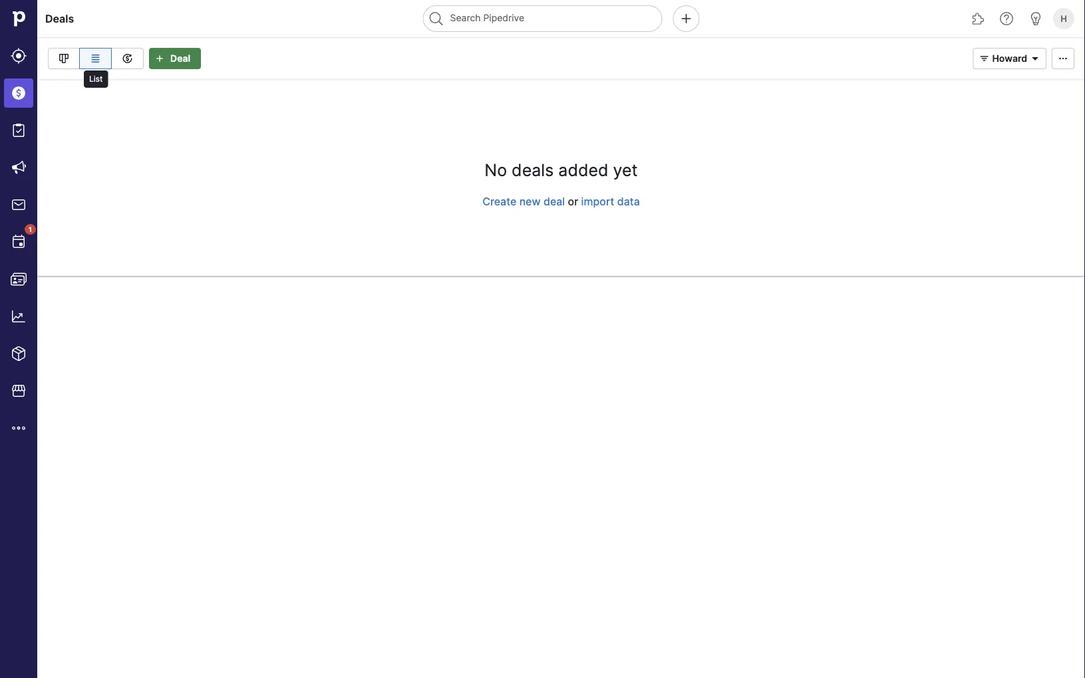 Task type: vqa. For each thing, say whether or not it's contained in the screenshot.
01-
no



Task type: describe. For each thing, give the bounding box(es) containing it.
5 color primary image from the left
[[1027, 53, 1043, 64]]

1 color primary image from the left
[[56, 53, 72, 64]]

home image
[[9, 9, 29, 29]]

yet
[[613, 160, 638, 180]]

or
[[568, 195, 578, 208]]

2 color primary image from the left
[[88, 53, 103, 64]]

6 color primary image from the left
[[1055, 53, 1071, 64]]

added
[[559, 160, 609, 180]]

deal
[[544, 195, 565, 208]]

products image
[[11, 346, 27, 362]]

marketplace image
[[11, 383, 27, 399]]

no
[[485, 160, 507, 180]]

create
[[483, 195, 517, 208]]

1
[[29, 226, 32, 234]]

h button
[[1051, 5, 1077, 32]]

insights image
[[11, 309, 27, 325]]

create new deal link
[[483, 195, 565, 208]]

howard
[[992, 53, 1027, 64]]

no deals added yet
[[485, 160, 638, 180]]

import
[[581, 195, 614, 208]]

deals
[[512, 160, 554, 180]]

leads image
[[11, 48, 27, 64]]

campaigns image
[[11, 160, 27, 176]]



Task type: locate. For each thing, give the bounding box(es) containing it.
menu item
[[0, 75, 37, 112]]

create new deal or import data
[[483, 195, 640, 208]]

data
[[617, 195, 640, 208]]

color primary image
[[119, 53, 135, 64]]

list
[[89, 74, 103, 84]]

3 color primary image from the left
[[152, 53, 168, 64]]

contacts image
[[11, 271, 27, 287]]

h
[[1061, 13, 1067, 24]]

deals
[[45, 12, 74, 25]]

color primary image inside 'deal' "link"
[[152, 53, 168, 64]]

howard button
[[973, 48, 1047, 69]]

deal link
[[149, 48, 201, 69]]

import data link
[[581, 195, 640, 208]]

color primary image
[[56, 53, 72, 64], [88, 53, 103, 64], [152, 53, 168, 64], [976, 53, 992, 64], [1027, 53, 1043, 64], [1055, 53, 1071, 64]]

1 menu
[[0, 0, 37, 679]]

color undefined image
[[11, 234, 27, 250]]

new
[[519, 195, 541, 208]]

sales inbox image
[[11, 197, 27, 213]]

deals image
[[11, 85, 27, 101]]

sales assistant image
[[1028, 11, 1044, 27]]

Search Pipedrive field
[[423, 5, 662, 32]]

projects image
[[11, 122, 27, 138]]

deal
[[170, 53, 190, 64]]

quick help image
[[999, 11, 1015, 27]]

more image
[[11, 421, 27, 437]]

4 color primary image from the left
[[976, 53, 992, 64]]

1 link
[[4, 224, 36, 257]]

quick add image
[[678, 11, 694, 27]]



